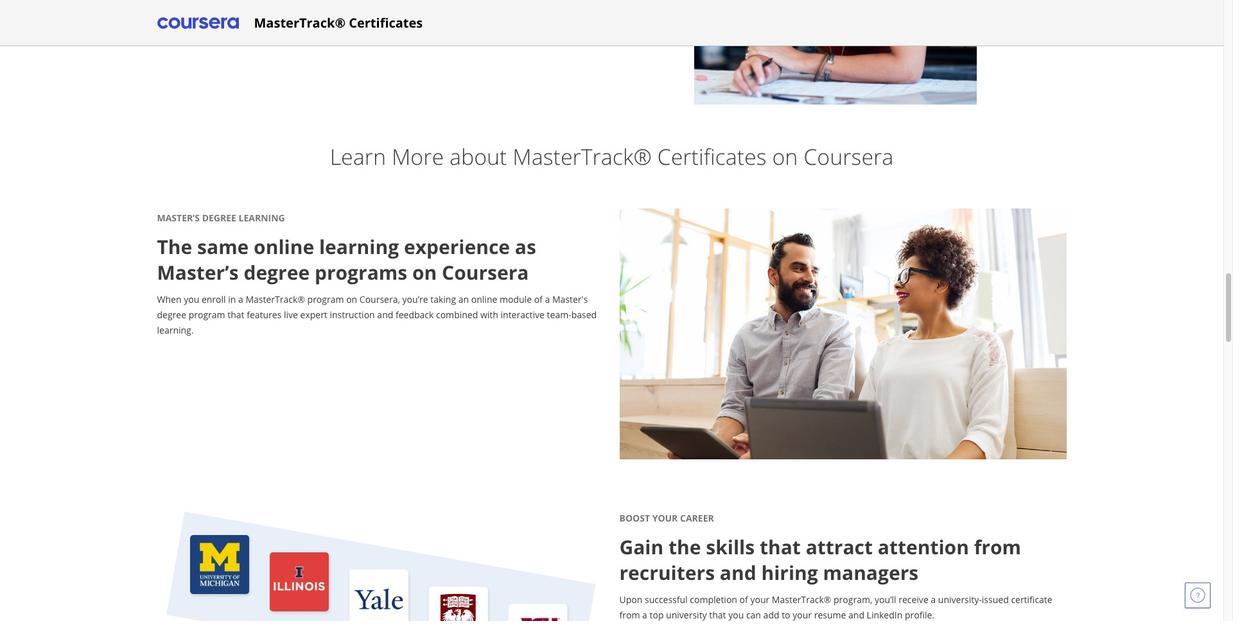 Task type: vqa. For each thing, say whether or not it's contained in the screenshot.
Status
no



Task type: describe. For each thing, give the bounding box(es) containing it.
team-
[[547, 309, 571, 321]]

you inside upon successful completion of your mastertrack® program, you'll receive a university-issued certificate from a top university that you can add to your resume and linkedin profile.
[[728, 610, 744, 622]]

resume
[[814, 610, 846, 622]]

enroll
[[202, 294, 226, 306]]

based
[[571, 309, 597, 321]]

about
[[449, 142, 507, 172]]

and inside gain the skills that attract attention from recruiters and hiring managers
[[720, 560, 756, 586]]

managers
[[823, 560, 919, 586]]

hiring
[[761, 560, 818, 586]]

on inside when you enroll in a mastertrack® program on coursera, you're taking an online module of a master's degree program that features live expert instruction and feedback combined with interactive team-based learning.
[[346, 294, 357, 306]]

instruction
[[330, 309, 375, 321]]

feedback
[[396, 309, 434, 321]]

issued
[[982, 594, 1009, 606]]

0 horizontal spatial your
[[750, 594, 770, 606]]

boost your career
[[619, 513, 714, 525]]

an
[[458, 294, 469, 306]]

online inside the same online learning experience as master's degree programs on coursera
[[254, 234, 314, 260]]

0 vertical spatial certificates
[[349, 14, 423, 31]]

learn
[[330, 142, 386, 172]]

1 vertical spatial certificates
[[657, 142, 767, 172]]

receive
[[899, 594, 929, 606]]

mastertrack® certificates
[[254, 14, 423, 31]]

and for programs
[[377, 309, 393, 321]]

0 vertical spatial program
[[307, 294, 344, 306]]

when
[[157, 294, 181, 306]]

you're
[[402, 294, 428, 306]]

upon
[[619, 594, 642, 606]]

as
[[515, 234, 536, 260]]

experience
[[404, 234, 510, 260]]

from inside upon successful completion of your mastertrack® program, you'll receive a university-issued certificate from a top university that you can add to your resume and linkedin profile.
[[619, 610, 640, 622]]

you'll
[[875, 594, 896, 606]]

coursera image
[[157, 13, 239, 33]]

module
[[500, 294, 532, 306]]

a right in
[[238, 294, 243, 306]]

your
[[652, 513, 678, 525]]

when you enroll in a mastertrack® program on coursera, you're taking an online module of a master's degree program that features live expert instruction and feedback combined with interactive team-based learning.
[[157, 294, 597, 337]]

program,
[[834, 594, 872, 606]]

from inside gain the skills that attract attention from recruiters and hiring managers
[[974, 534, 1021, 561]]

learn more about mastertrack® certificates on coursera
[[330, 142, 894, 172]]

top
[[650, 610, 664, 622]]

0 vertical spatial on
[[772, 142, 798, 172]]

gain the skills that attract attention from recruiters and hiring managers
[[619, 534, 1021, 586]]

university
[[666, 610, 707, 622]]

live
[[284, 309, 298, 321]]

attract
[[806, 534, 873, 561]]

gain
[[619, 534, 664, 561]]

can
[[746, 610, 761, 622]]

learning.
[[157, 324, 194, 337]]



Task type: locate. For each thing, give the bounding box(es) containing it.
master's degree learning
[[157, 212, 285, 224]]

1 horizontal spatial coursera
[[804, 142, 894, 172]]

mastertrack®
[[254, 14, 346, 31], [513, 142, 652, 172], [246, 294, 305, 306], [772, 594, 831, 606]]

degree
[[202, 212, 236, 224]]

2 horizontal spatial and
[[848, 610, 864, 622]]

the
[[157, 234, 192, 260]]

learning
[[319, 234, 399, 260]]

1 vertical spatial of
[[740, 594, 748, 606]]

of up interactive
[[534, 294, 543, 306]]

university-
[[938, 594, 982, 606]]

1 vertical spatial you
[[728, 610, 744, 622]]

0 vertical spatial degree
[[244, 260, 310, 286]]

1 vertical spatial your
[[793, 610, 812, 622]]

master's inside the same online learning experience as master's degree programs on coursera
[[157, 260, 239, 286]]

program up expert
[[307, 294, 344, 306]]

you left "can"
[[728, 610, 744, 622]]

0 horizontal spatial certificates
[[349, 14, 423, 31]]

and down program,
[[848, 610, 864, 622]]

and
[[377, 309, 393, 321], [720, 560, 756, 586], [848, 610, 864, 622]]

master's up enroll
[[157, 260, 239, 286]]

a up team-
[[545, 294, 550, 306]]

that
[[228, 309, 244, 321], [760, 534, 801, 561], [709, 610, 726, 622]]

and up completion
[[720, 560, 756, 586]]

1 horizontal spatial you
[[728, 610, 744, 622]]

that inside upon successful completion of your mastertrack® program, you'll receive a university-issued certificate from a top university that you can add to your resume and linkedin profile.
[[709, 610, 726, 622]]

1 horizontal spatial from
[[974, 534, 1021, 561]]

program down enroll
[[189, 309, 225, 321]]

upon successful completion of your mastertrack® program, you'll receive a university-issued certificate from a top university that you can add to your resume and linkedin profile.
[[619, 594, 1052, 622]]

1 horizontal spatial on
[[412, 260, 437, 286]]

you inside when you enroll in a mastertrack® program on coursera, you're taking an online module of a master's degree program that features live expert instruction and feedback combined with interactive team-based learning.
[[184, 294, 199, 306]]

on
[[772, 142, 798, 172], [412, 260, 437, 286], [346, 294, 357, 306]]

add
[[763, 610, 779, 622]]

online
[[254, 234, 314, 260], [471, 294, 497, 306]]

a
[[238, 294, 243, 306], [545, 294, 550, 306], [931, 594, 936, 606], [642, 610, 647, 622]]

degree down when
[[157, 309, 186, 321]]

1 vertical spatial from
[[619, 610, 640, 622]]

0 vertical spatial from
[[974, 534, 1021, 561]]

that down completion
[[709, 610, 726, 622]]

you
[[184, 294, 199, 306], [728, 610, 744, 622]]

with
[[480, 309, 498, 321]]

1 horizontal spatial certificates
[[657, 142, 767, 172]]

profile.
[[905, 610, 935, 622]]

the
[[669, 534, 701, 561]]

0 vertical spatial and
[[377, 309, 393, 321]]

from
[[974, 534, 1021, 561], [619, 610, 640, 622]]

of
[[534, 294, 543, 306], [740, 594, 748, 606]]

the same online learning experience as master's degree programs on coursera
[[157, 234, 536, 286]]

0 horizontal spatial you
[[184, 294, 199, 306]]

1 horizontal spatial your
[[793, 610, 812, 622]]

0 horizontal spatial program
[[189, 309, 225, 321]]

of inside when you enroll in a mastertrack® program on coursera, you're taking an online module of a master's degree program that features live expert instruction and feedback combined with interactive team-based learning.
[[534, 294, 543, 306]]

0 horizontal spatial and
[[377, 309, 393, 321]]

1 horizontal spatial that
[[709, 610, 726, 622]]

1 vertical spatial and
[[720, 560, 756, 586]]

and inside upon successful completion of your mastertrack® program, you'll receive a university-issued certificate from a top university that you can add to your resume and linkedin profile.
[[848, 610, 864, 622]]

2 vertical spatial on
[[346, 294, 357, 306]]

0 vertical spatial you
[[184, 294, 199, 306]]

0 vertical spatial of
[[534, 294, 543, 306]]

2 master's from the top
[[157, 260, 239, 286]]

and inside when you enroll in a mastertrack® program on coursera, you're taking an online module of a master's degree program that features live expert instruction and feedback combined with interactive team-based learning.
[[377, 309, 393, 321]]

1 vertical spatial that
[[760, 534, 801, 561]]

0 vertical spatial your
[[750, 594, 770, 606]]

you left enroll
[[184, 294, 199, 306]]

1 vertical spatial degree
[[157, 309, 186, 321]]

0 vertical spatial that
[[228, 309, 244, 321]]

2 horizontal spatial that
[[760, 534, 801, 561]]

a left top
[[642, 610, 647, 622]]

career
[[680, 513, 714, 525]]

2 vertical spatial and
[[848, 610, 864, 622]]

your
[[750, 594, 770, 606], [793, 610, 812, 622]]

0 horizontal spatial degree
[[157, 309, 186, 321]]

0 horizontal spatial that
[[228, 309, 244, 321]]

online down the learning at the top left of the page
[[254, 234, 314, 260]]

learning
[[239, 212, 285, 224]]

0 vertical spatial coursera
[[804, 142, 894, 172]]

that inside when you enroll in a mastertrack® program on coursera, you're taking an online module of a master's degree program that features live expert instruction and feedback combined with interactive team-based learning.
[[228, 309, 244, 321]]

your right to
[[793, 610, 812, 622]]

0 horizontal spatial on
[[346, 294, 357, 306]]

0 horizontal spatial of
[[534, 294, 543, 306]]

of inside upon successful completion of your mastertrack® program, you'll receive a university-issued certificate from a top university that you can add to your resume and linkedin profile.
[[740, 594, 748, 606]]

coursera inside the same online learning experience as master's degree programs on coursera
[[442, 260, 529, 286]]

online inside when you enroll in a mastertrack® program on coursera, you're taking an online module of a master's degree program that features live expert instruction and feedback combined with interactive team-based learning.
[[471, 294, 497, 306]]

1 vertical spatial master's
[[157, 260, 239, 286]]

boost
[[619, 513, 650, 525]]

same
[[197, 234, 249, 260]]

recruiters
[[619, 560, 715, 586]]

1 horizontal spatial online
[[471, 294, 497, 306]]

1 horizontal spatial and
[[720, 560, 756, 586]]

from down upon
[[619, 610, 640, 622]]

1 vertical spatial coursera
[[442, 260, 529, 286]]

1 vertical spatial online
[[471, 294, 497, 306]]

that inside gain the skills that attract attention from recruiters and hiring managers
[[760, 534, 801, 561]]

skills
[[706, 534, 755, 561]]

1 horizontal spatial degree
[[244, 260, 310, 286]]

certificate
[[1011, 594, 1052, 606]]

from up issued
[[974, 534, 1021, 561]]

1 vertical spatial on
[[412, 260, 437, 286]]

programs
[[315, 260, 407, 286]]

that right the 'skills'
[[760, 534, 801, 561]]

online up with
[[471, 294, 497, 306]]

coursera,
[[360, 294, 400, 306]]

expert
[[300, 309, 327, 321]]

1 vertical spatial program
[[189, 309, 225, 321]]

master's
[[157, 212, 200, 224], [157, 260, 239, 286]]

degree inside the same online learning experience as master's degree programs on coursera
[[244, 260, 310, 286]]

0 vertical spatial master's
[[157, 212, 200, 224]]

features
[[247, 309, 282, 321]]

0 vertical spatial online
[[254, 234, 314, 260]]

master's
[[552, 294, 588, 306]]

degree
[[244, 260, 310, 286], [157, 309, 186, 321]]

certificates
[[349, 14, 423, 31], [657, 142, 767, 172]]

in
[[228, 294, 236, 306]]

1 horizontal spatial program
[[307, 294, 344, 306]]

program
[[307, 294, 344, 306], [189, 309, 225, 321]]

degree inside when you enroll in a mastertrack® program on coursera, you're taking an online module of a master's degree program that features live expert instruction and feedback combined with interactive team-based learning.
[[157, 309, 186, 321]]

and down coursera,
[[377, 309, 393, 321]]

a right receive
[[931, 594, 936, 606]]

mastertrack® inside upon successful completion of your mastertrack® program, you'll receive a university-issued certificate from a top university that you can add to your resume and linkedin profile.
[[772, 594, 831, 606]]

0 horizontal spatial coursera
[[442, 260, 529, 286]]

that down in
[[228, 309, 244, 321]]

master's up the
[[157, 212, 200, 224]]

taking
[[430, 294, 456, 306]]

of up "can"
[[740, 594, 748, 606]]

1 master's from the top
[[157, 212, 200, 224]]

0 horizontal spatial from
[[619, 610, 640, 622]]

on inside the same online learning experience as master's degree programs on coursera
[[412, 260, 437, 286]]

your up "can"
[[750, 594, 770, 606]]

successful
[[645, 594, 688, 606]]

and for and
[[848, 610, 864, 622]]

completion
[[690, 594, 737, 606]]

linkedin
[[867, 610, 903, 622]]

to
[[782, 610, 790, 622]]

degree up features
[[244, 260, 310, 286]]

more
[[392, 142, 444, 172]]

1 horizontal spatial of
[[740, 594, 748, 606]]

2 horizontal spatial on
[[772, 142, 798, 172]]

0 horizontal spatial online
[[254, 234, 314, 260]]

help center image
[[1190, 588, 1205, 604]]

mastertrack® inside when you enroll in a mastertrack® program on coursera, you're taking an online module of a master's degree program that features live expert instruction and feedback combined with interactive team-based learning.
[[246, 294, 305, 306]]

attention
[[878, 534, 969, 561]]

2 vertical spatial that
[[709, 610, 726, 622]]

combined
[[436, 309, 478, 321]]

interactive
[[501, 309, 545, 321]]

coursera
[[804, 142, 894, 172], [442, 260, 529, 286]]



